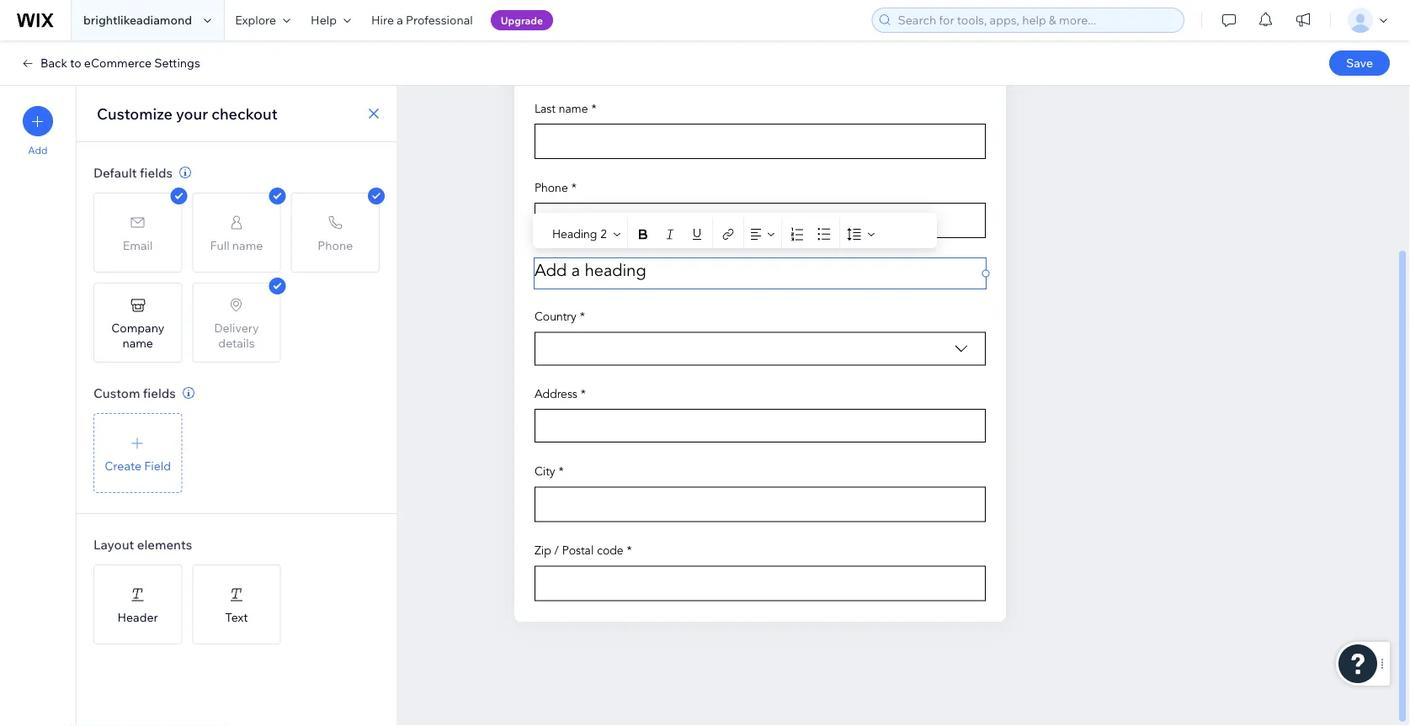 Task type: vqa. For each thing, say whether or not it's contained in the screenshot.
the "now',"
no



Task type: locate. For each thing, give the bounding box(es) containing it.
layout
[[93, 537, 134, 553]]

add for add
[[28, 144, 48, 157]]

customize your checkout
[[97, 104, 278, 123]]

to
[[70, 56, 81, 70]]

fields
[[140, 165, 173, 181], [143, 385, 176, 401]]

fields for custom fields
[[143, 385, 176, 401]]

a for heading
[[571, 261, 580, 281]]

0 horizontal spatial a
[[397, 13, 403, 27]]

add for add a heading
[[535, 261, 567, 281]]

add inside add button
[[28, 144, 48, 157]]

a for professional
[[397, 13, 403, 27]]

0 vertical spatial fields
[[140, 165, 173, 181]]

1 horizontal spatial a
[[571, 261, 580, 281]]

field
[[144, 458, 171, 473]]

0 vertical spatial add
[[28, 144, 48, 157]]

1 vertical spatial a
[[571, 261, 580, 281]]

back to ecommerce settings
[[40, 56, 200, 70]]

layout elements
[[93, 537, 192, 553]]

custom
[[93, 385, 140, 401]]

save button
[[1329, 51, 1390, 76]]

upgrade button
[[491, 10, 553, 30]]

0 vertical spatial a
[[397, 13, 403, 27]]

a
[[397, 13, 403, 27], [571, 261, 580, 281]]

a down heading on the left of page
[[571, 261, 580, 281]]

create
[[105, 458, 142, 473]]

0 horizontal spatial add
[[28, 144, 48, 157]]

company name
[[111, 320, 164, 350]]

fields right default
[[140, 165, 173, 181]]

a inside 'link'
[[397, 13, 403, 27]]

1 horizontal spatial add
[[535, 261, 567, 281]]

back
[[40, 56, 67, 70]]

back to ecommerce settings button
[[20, 56, 200, 71]]

custom fields
[[93, 385, 176, 401]]

heading
[[552, 227, 597, 242]]

fields right the custom
[[143, 385, 176, 401]]

customize
[[97, 104, 173, 123]]

1 vertical spatial fields
[[143, 385, 176, 401]]

help button
[[301, 0, 361, 40]]

a right hire
[[397, 13, 403, 27]]

default fields
[[93, 165, 173, 181]]

1 vertical spatial add
[[535, 261, 567, 281]]

default
[[93, 165, 137, 181]]

hire
[[371, 13, 394, 27]]

ecommerce
[[84, 56, 152, 70]]

elements
[[137, 537, 192, 553]]

add
[[28, 144, 48, 157], [535, 261, 567, 281]]



Task type: describe. For each thing, give the bounding box(es) containing it.
professional
[[406, 13, 473, 27]]

save
[[1346, 56, 1373, 70]]

upgrade
[[501, 14, 543, 27]]

create field button
[[93, 413, 182, 493]]

company
[[111, 320, 164, 335]]

add a heading
[[535, 261, 646, 281]]

heading 2
[[552, 227, 607, 242]]

explore
[[235, 13, 276, 27]]

your
[[176, 104, 208, 123]]

brightlikeadiamond
[[83, 13, 192, 27]]

hire a professional
[[371, 13, 473, 27]]

header
[[117, 610, 158, 625]]

heading
[[585, 261, 646, 281]]

hire a professional link
[[361, 0, 483, 40]]

name
[[122, 336, 153, 350]]

help
[[311, 13, 337, 27]]

settings
[[154, 56, 200, 70]]

add button
[[23, 106, 53, 157]]

text
[[225, 610, 248, 625]]

checkout
[[211, 104, 278, 123]]

heading 2 button
[[549, 223, 624, 246]]

Search for tools, apps, help & more... field
[[893, 8, 1179, 32]]

fields for default fields
[[140, 165, 173, 181]]

create field
[[105, 458, 171, 473]]

2
[[601, 227, 607, 242]]



